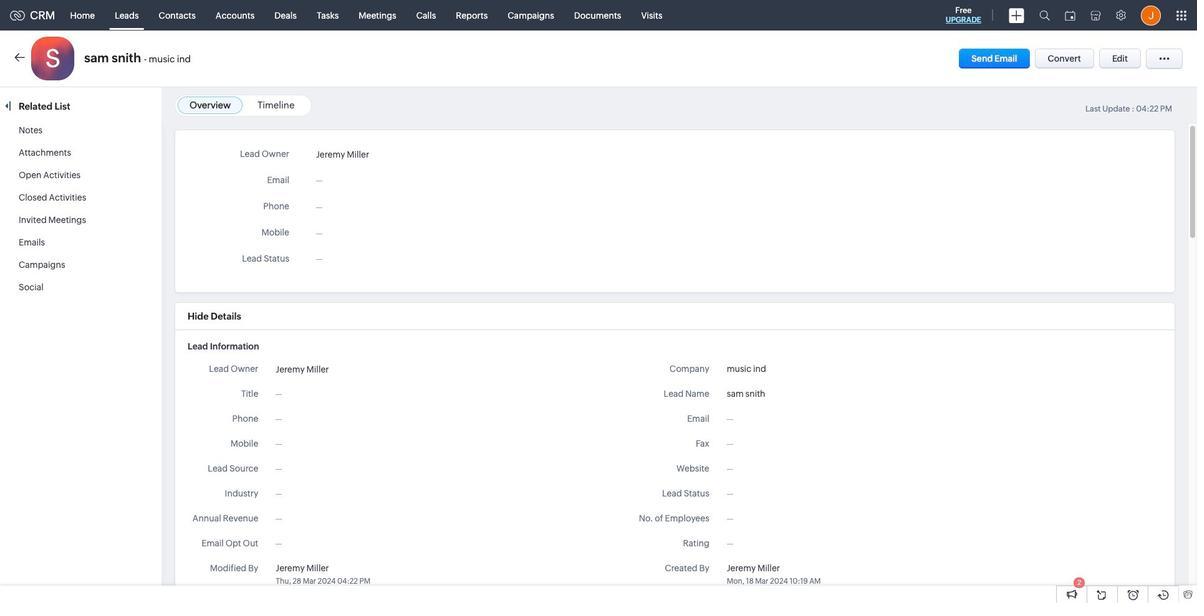 Task type: locate. For each thing, give the bounding box(es) containing it.
profile image
[[1142, 5, 1161, 25]]

create menu image
[[1009, 8, 1025, 23]]

profile element
[[1134, 0, 1169, 30]]



Task type: describe. For each thing, give the bounding box(es) containing it.
logo image
[[10, 10, 25, 20]]

search image
[[1040, 10, 1050, 21]]

create menu element
[[1002, 0, 1032, 30]]

search element
[[1032, 0, 1058, 31]]

calendar image
[[1065, 10, 1076, 20]]



Task type: vqa. For each thing, say whether or not it's contained in the screenshot.
Search image
yes



